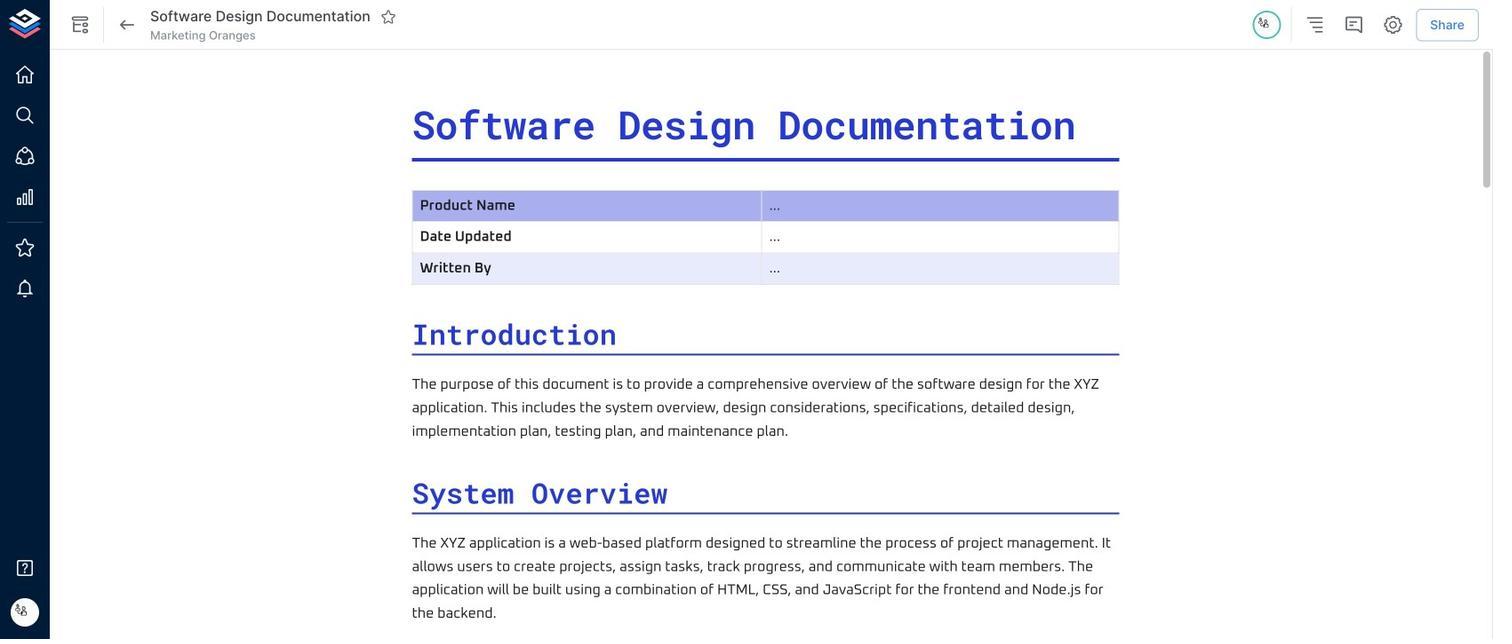 Task type: locate. For each thing, give the bounding box(es) containing it.
comments image
[[1343, 14, 1365, 36]]

table of contents image
[[1304, 14, 1325, 36]]

settings image
[[1382, 14, 1404, 36]]

show wiki image
[[69, 14, 91, 36]]



Task type: vqa. For each thing, say whether or not it's contained in the screenshot.
Ruby Anderson image
yes



Task type: describe. For each thing, give the bounding box(es) containing it.
go back image
[[116, 14, 138, 36]]

ruby anderson image
[[1254, 12, 1279, 37]]

favorite image
[[380, 9, 396, 25]]



